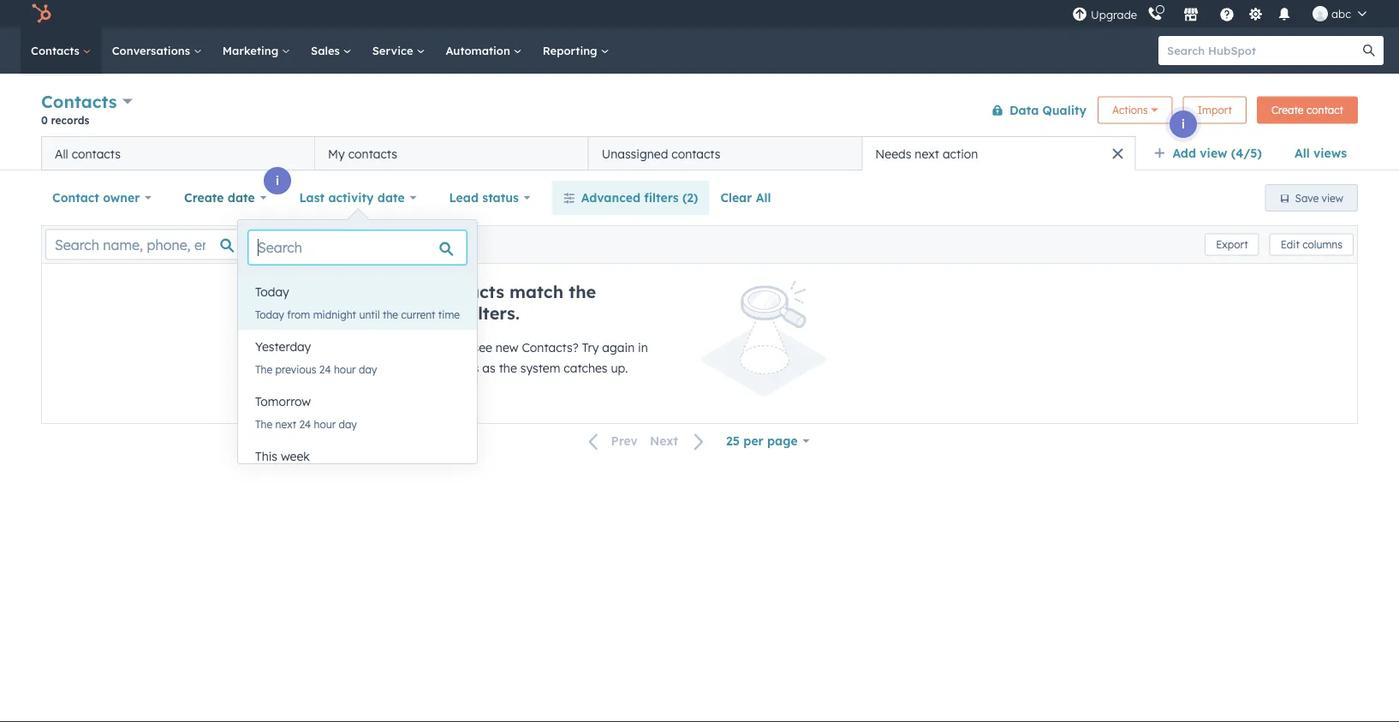 Task type: vqa. For each thing, say whether or not it's contained in the screenshot.


Task type: describe. For each thing, give the bounding box(es) containing it.
i for right i button
[[1182, 116, 1185, 131]]

upgrade
[[1091, 8, 1137, 22]]

import
[[1198, 104, 1232, 116]]

lead status button
[[438, 181, 542, 215]]

marketplaces button
[[1173, 0, 1209, 27]]

day for yesterday
[[359, 363, 377, 376]]

pagination navigation
[[579, 430, 715, 453]]

service
[[372, 43, 417, 57]]

add view (4/5) button
[[1143, 136, 1284, 170]]

all contacts button
[[41, 136, 315, 170]]

automation link
[[435, 27, 533, 74]]

action
[[943, 146, 978, 161]]

contacts inside no contacts match the current filters.
[[429, 281, 504, 302]]

as
[[483, 361, 496, 376]]

next button
[[644, 430, 715, 453]]

this
[[255, 449, 278, 464]]

hubspot link
[[21, 3, 64, 24]]

today today from midnight until the current time
[[255, 284, 460, 321]]

calling icon image
[[1148, 7, 1163, 22]]

notifications button
[[1270, 0, 1299, 27]]

the inside expecting to see new contacts? try again in a few seconds as the system catches up.
[[499, 361, 517, 376]]

tomorrow button
[[238, 385, 477, 419]]

filters.
[[466, 302, 520, 324]]

25 per page button
[[715, 424, 821, 458]]

current inside today today from midnight until the current time
[[401, 308, 436, 321]]

contacts for my contacts
[[348, 146, 397, 161]]

the inside today today from midnight until the current time
[[383, 308, 398, 321]]

create contact
[[1272, 104, 1344, 116]]

the for yesterday
[[255, 363, 273, 376]]

25 per page
[[726, 433, 798, 448]]

columns
[[1303, 238, 1343, 251]]

create date button
[[173, 181, 278, 215]]

Search name, phone, email addresses, or company search field
[[45, 229, 248, 260]]

actions button
[[1098, 96, 1173, 124]]

add
[[1173, 146, 1197, 161]]

lead status
[[449, 190, 519, 205]]

0 vertical spatial contacts
[[31, 43, 83, 57]]

contact
[[52, 190, 99, 205]]

contacts banner
[[41, 88, 1358, 136]]

quality
[[1043, 102, 1087, 117]]

until
[[359, 308, 380, 321]]

menu containing abc
[[1071, 0, 1379, 27]]

this week button
[[238, 439, 477, 474]]

all views
[[1295, 146, 1347, 161]]

again
[[602, 340, 635, 355]]

conversations link
[[102, 27, 212, 74]]

import button
[[1183, 96, 1247, 124]]

no
[[399, 281, 423, 302]]

view for add
[[1200, 146, 1228, 161]]

today button
[[238, 275, 477, 309]]

Search HubSpot search field
[[1159, 36, 1369, 65]]

try
[[582, 340, 599, 355]]

tomorrow the next 24 hour day
[[255, 394, 357, 430]]

reporting link
[[533, 27, 620, 74]]

export button
[[1205, 233, 1260, 256]]

clear all button
[[710, 181, 782, 215]]

data quality button
[[981, 93, 1088, 127]]

create for create contact
[[1272, 104, 1304, 116]]

time
[[438, 308, 460, 321]]

clear all
[[721, 190, 771, 205]]

(4/5)
[[1231, 146, 1262, 161]]

24 for yesterday
[[319, 363, 331, 376]]

all contacts
[[55, 146, 121, 161]]

all inside 'button'
[[756, 190, 771, 205]]

contacts?
[[522, 340, 579, 355]]

contacts inside 'popup button'
[[41, 91, 117, 112]]

seconds
[[433, 361, 479, 376]]

hour for tomorrow
[[314, 418, 336, 430]]

contact owner
[[52, 190, 140, 205]]

activity
[[328, 190, 374, 205]]

marketing
[[223, 43, 282, 57]]

date inside popup button
[[378, 190, 405, 205]]

contact
[[1307, 104, 1344, 116]]

advanced filters (2)
[[581, 190, 698, 205]]

clear
[[721, 190, 752, 205]]

hour for yesterday
[[334, 363, 356, 376]]

last
[[299, 190, 325, 205]]

i for leftmost i button
[[276, 173, 279, 188]]

unassigned
[[602, 146, 668, 161]]

view for save
[[1322, 191, 1344, 204]]

day for tomorrow
[[339, 418, 357, 430]]

few
[[409, 361, 430, 376]]

advanced
[[581, 190, 641, 205]]

Search search field
[[248, 230, 467, 265]]

needs
[[876, 146, 912, 161]]

per
[[744, 433, 764, 448]]

last activity date
[[299, 190, 405, 205]]

save view button
[[1266, 184, 1358, 212]]

all for all contacts
[[55, 146, 68, 161]]

needs next action
[[876, 146, 978, 161]]

sales
[[311, 43, 343, 57]]

my contacts button
[[315, 136, 589, 170]]

to
[[458, 340, 470, 355]]

data
[[1010, 102, 1039, 117]]

add view (4/5)
[[1173, 146, 1262, 161]]



Task type: locate. For each thing, give the bounding box(es) containing it.
1 vertical spatial create
[[184, 190, 224, 205]]

the for tomorrow
[[255, 418, 273, 430]]

my contacts
[[328, 146, 397, 161]]

the down yesterday
[[255, 363, 273, 376]]

the inside tomorrow the next 24 hour day
[[255, 418, 273, 430]]

0 horizontal spatial i
[[276, 173, 279, 188]]

save
[[1296, 191, 1319, 204]]

3 contacts from the left
[[672, 146, 721, 161]]

1 vertical spatial next
[[275, 418, 296, 430]]

create for create date
[[184, 190, 224, 205]]

contacts inside button
[[672, 146, 721, 161]]

contacts down the records
[[72, 146, 121, 161]]

gary orlando image
[[1313, 6, 1328, 21]]

next down tomorrow
[[275, 418, 296, 430]]

contact owner button
[[41, 181, 163, 215]]

0 horizontal spatial view
[[1200, 146, 1228, 161]]

1 horizontal spatial contacts
[[348, 146, 397, 161]]

yesterday
[[255, 339, 311, 354]]

the inside yesterday the previous 24 hour day
[[255, 363, 273, 376]]

all views link
[[1284, 136, 1358, 170]]

page
[[767, 433, 798, 448]]

contacts up the records
[[41, 91, 117, 112]]

advanced filters (2) button
[[552, 181, 710, 215]]

all
[[1295, 146, 1310, 161], [55, 146, 68, 161], [756, 190, 771, 205]]

help image
[[1220, 8, 1235, 23]]

0 vertical spatial day
[[359, 363, 377, 376]]

2 horizontal spatial contacts
[[672, 146, 721, 161]]

2 vertical spatial contacts
[[429, 281, 504, 302]]

1 vertical spatial i
[[276, 173, 279, 188]]

today up "from"
[[255, 284, 289, 299]]

contacts button
[[41, 89, 133, 114]]

view inside button
[[1322, 191, 1344, 204]]

1 horizontal spatial i
[[1182, 116, 1185, 131]]

contacts for unassigned contacts
[[672, 146, 721, 161]]

notifications image
[[1277, 8, 1293, 23]]

24 inside yesterday the previous 24 hour day
[[319, 363, 331, 376]]

list box containing today
[[238, 275, 477, 494]]

a
[[399, 361, 406, 376]]

view inside popup button
[[1200, 146, 1228, 161]]

25
[[726, 433, 740, 448]]

all for all views
[[1295, 146, 1310, 161]]

create inside popup button
[[184, 190, 224, 205]]

the right until
[[383, 308, 398, 321]]

1 contacts from the left
[[72, 146, 121, 161]]

0 horizontal spatial the
[[383, 308, 398, 321]]

menu
[[1071, 0, 1379, 27]]

export
[[1216, 238, 1249, 251]]

tomorrow
[[255, 394, 311, 409]]

contacts
[[31, 43, 83, 57], [41, 91, 117, 112], [429, 281, 504, 302]]

day
[[359, 363, 377, 376], [339, 418, 357, 430]]

abc button
[[1303, 0, 1377, 27]]

week
[[281, 449, 310, 464]]

date right activity at top left
[[378, 190, 405, 205]]

unassigned contacts button
[[589, 136, 862, 170]]

hour up tomorrow button
[[334, 363, 356, 376]]

contacts inside button
[[72, 146, 121, 161]]

day inside tomorrow the next 24 hour day
[[339, 418, 357, 430]]

1 vertical spatial today
[[255, 308, 284, 321]]

settings link
[[1245, 5, 1267, 23]]

midnight
[[313, 308, 356, 321]]

prev
[[611, 434, 638, 449]]

the right the as
[[499, 361, 517, 376]]

1 horizontal spatial view
[[1322, 191, 1344, 204]]

0 vertical spatial the
[[255, 363, 273, 376]]

list box
[[238, 275, 477, 494]]

yesterday button
[[238, 330, 477, 364]]

no contacts match the current filters.
[[399, 281, 596, 324]]

view right the add
[[1200, 146, 1228, 161]]

0 vertical spatial today
[[255, 284, 289, 299]]

day inside yesterday the previous 24 hour day
[[359, 363, 377, 376]]

lead
[[449, 190, 479, 205]]

current inside no contacts match the current filters.
[[399, 302, 461, 324]]

calling icon button
[[1141, 2, 1170, 25]]

service link
[[362, 27, 435, 74]]

1 horizontal spatial next
[[915, 146, 940, 161]]

hour inside yesterday the previous 24 hour day
[[334, 363, 356, 376]]

24 for tomorrow
[[299, 418, 311, 430]]

date
[[228, 190, 255, 205], [378, 190, 405, 205]]

create contact button
[[1257, 96, 1358, 124]]

needs next action button
[[862, 136, 1136, 170]]

1 horizontal spatial create
[[1272, 104, 1304, 116]]

2 today from the top
[[255, 308, 284, 321]]

settings image
[[1248, 7, 1264, 23]]

create inside button
[[1272, 104, 1304, 116]]

1 date from the left
[[228, 190, 255, 205]]

0 horizontal spatial contacts
[[72, 146, 121, 161]]

2 horizontal spatial the
[[569, 281, 596, 302]]

last activity date button
[[288, 181, 428, 215]]

1 today from the top
[[255, 284, 289, 299]]

next
[[915, 146, 940, 161], [275, 418, 296, 430]]

1 vertical spatial hour
[[314, 418, 336, 430]]

search image
[[1364, 45, 1376, 57]]

next inside needs next action button
[[915, 146, 940, 161]]

view right save
[[1322, 191, 1344, 204]]

1 horizontal spatial the
[[499, 361, 517, 376]]

create down all contacts button
[[184, 190, 224, 205]]

contacts right my
[[348, 146, 397, 161]]

0 vertical spatial view
[[1200, 146, 1228, 161]]

sales link
[[301, 27, 362, 74]]

2 contacts from the left
[[348, 146, 397, 161]]

0 records
[[41, 113, 89, 126]]

all inside button
[[55, 146, 68, 161]]

edit columns
[[1281, 238, 1343, 251]]

0 horizontal spatial create
[[184, 190, 224, 205]]

1 the from the top
[[255, 363, 273, 376]]

filters
[[644, 190, 679, 205]]

contacts up time
[[429, 281, 504, 302]]

2 horizontal spatial all
[[1295, 146, 1310, 161]]

0 vertical spatial create
[[1272, 104, 1304, 116]]

this week
[[255, 449, 310, 464]]

2 vertical spatial the
[[499, 361, 517, 376]]

the
[[255, 363, 273, 376], [255, 418, 273, 430]]

upgrade image
[[1072, 7, 1088, 23]]

0 horizontal spatial i button
[[264, 167, 291, 194]]

data quality
[[1010, 102, 1087, 117]]

contacts down hubspot link
[[31, 43, 83, 57]]

0 vertical spatial hour
[[334, 363, 356, 376]]

0
[[41, 113, 48, 126]]

search button
[[1355, 36, 1384, 65]]

contacts for all contacts
[[72, 146, 121, 161]]

1 vertical spatial 24
[[299, 418, 311, 430]]

catches
[[564, 361, 608, 376]]

0 vertical spatial 24
[[319, 363, 331, 376]]

(2)
[[683, 190, 698, 205]]

all right clear
[[756, 190, 771, 205]]

current down no
[[401, 308, 436, 321]]

24
[[319, 363, 331, 376], [299, 418, 311, 430]]

create date
[[184, 190, 255, 205]]

from
[[287, 308, 310, 321]]

hour
[[334, 363, 356, 376], [314, 418, 336, 430]]

contacts link
[[21, 27, 102, 74]]

expecting
[[399, 340, 455, 355]]

0 horizontal spatial next
[[275, 418, 296, 430]]

2 the from the top
[[255, 418, 273, 430]]

views
[[1314, 146, 1347, 161]]

all down 0 records on the left top of the page
[[55, 146, 68, 161]]

current up 'expecting' on the top of page
[[399, 302, 461, 324]]

match
[[510, 281, 564, 302]]

date left last
[[228, 190, 255, 205]]

hubspot image
[[31, 3, 51, 24]]

0 horizontal spatial 24
[[299, 418, 311, 430]]

save view
[[1296, 191, 1344, 204]]

1 vertical spatial contacts
[[41, 91, 117, 112]]

unassigned contacts
[[602, 146, 721, 161]]

today left "from"
[[255, 308, 284, 321]]

next inside tomorrow the next 24 hour day
[[275, 418, 296, 430]]

see
[[473, 340, 492, 355]]

24 right the previous
[[319, 363, 331, 376]]

i button up the add
[[1170, 110, 1197, 138]]

marketplaces image
[[1184, 8, 1199, 23]]

day up this week button
[[339, 418, 357, 430]]

1 horizontal spatial all
[[756, 190, 771, 205]]

edit
[[1281, 238, 1300, 251]]

1 horizontal spatial day
[[359, 363, 377, 376]]

date inside popup button
[[228, 190, 255, 205]]

0 horizontal spatial all
[[55, 146, 68, 161]]

all left views
[[1295, 146, 1310, 161]]

reporting
[[543, 43, 601, 57]]

owner
[[103, 190, 140, 205]]

day up tomorrow button
[[359, 363, 377, 376]]

1 vertical spatial day
[[339, 418, 357, 430]]

hour up this week button
[[314, 418, 336, 430]]

i button left last
[[264, 167, 291, 194]]

1 vertical spatial view
[[1322, 191, 1344, 204]]

0 vertical spatial i button
[[1170, 110, 1197, 138]]

actions
[[1113, 104, 1148, 116]]

0 vertical spatial the
[[569, 281, 596, 302]]

1 vertical spatial the
[[383, 308, 398, 321]]

1 vertical spatial i button
[[264, 167, 291, 194]]

1 horizontal spatial date
[[378, 190, 405, 205]]

i button
[[1170, 110, 1197, 138], [264, 167, 291, 194]]

create left contact
[[1272, 104, 1304, 116]]

1 horizontal spatial 24
[[319, 363, 331, 376]]

the right match
[[569, 281, 596, 302]]

the inside no contacts match the current filters.
[[569, 281, 596, 302]]

the down tomorrow
[[255, 418, 273, 430]]

contacts down contacts banner
[[672, 146, 721, 161]]

help button
[[1213, 0, 1242, 27]]

1 horizontal spatial i button
[[1170, 110, 1197, 138]]

hour inside tomorrow the next 24 hour day
[[314, 418, 336, 430]]

previous
[[275, 363, 316, 376]]

0 vertical spatial i
[[1182, 116, 1185, 131]]

24 inside tomorrow the next 24 hour day
[[299, 418, 311, 430]]

1 vertical spatial the
[[255, 418, 273, 430]]

contacts inside button
[[348, 146, 397, 161]]

contacts
[[72, 146, 121, 161], [348, 146, 397, 161], [672, 146, 721, 161]]

0 vertical spatial next
[[915, 146, 940, 161]]

0 horizontal spatial date
[[228, 190, 255, 205]]

marketing link
[[212, 27, 301, 74]]

abc
[[1332, 6, 1352, 21]]

2 date from the left
[[378, 190, 405, 205]]

create
[[1272, 104, 1304, 116], [184, 190, 224, 205]]

0 horizontal spatial day
[[339, 418, 357, 430]]

next left action
[[915, 146, 940, 161]]

yesterday the previous 24 hour day
[[255, 339, 377, 376]]

24 down tomorrow
[[299, 418, 311, 430]]



